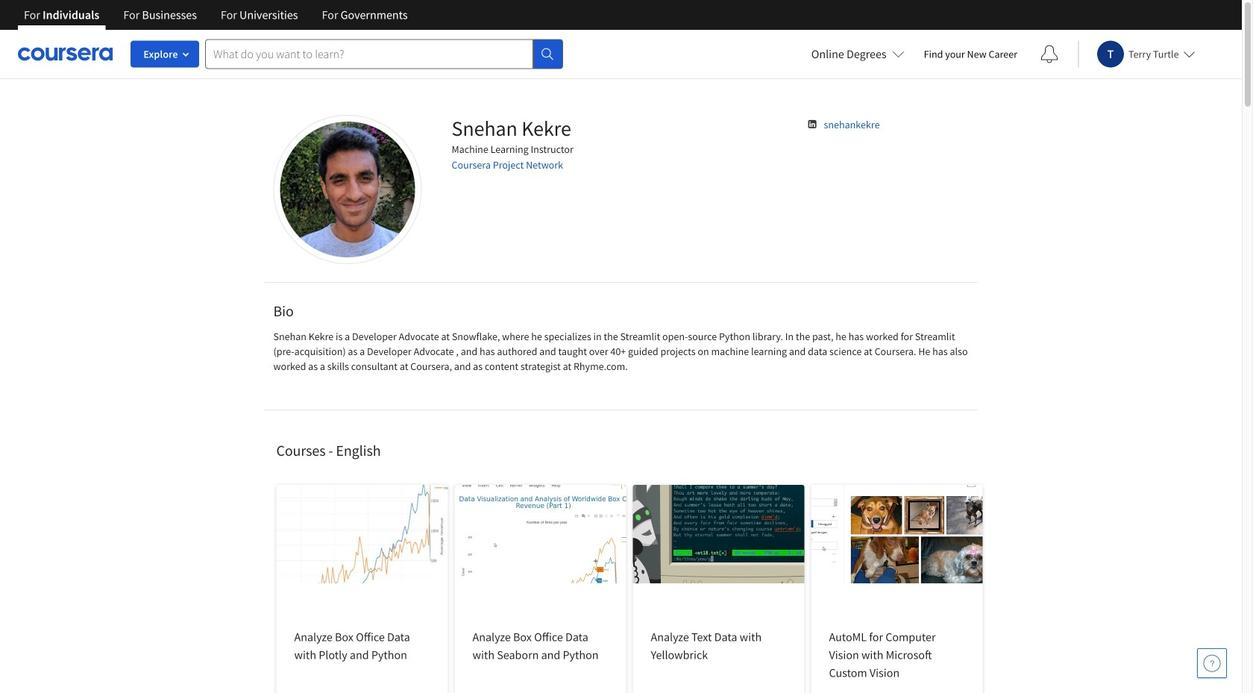 Task type: locate. For each thing, give the bounding box(es) containing it.
None search field
[[205, 39, 563, 69]]

profile image
[[273, 115, 422, 264]]

What do you want to learn? text field
[[205, 39, 534, 69]]



Task type: describe. For each thing, give the bounding box(es) containing it.
coursera image
[[18, 42, 113, 66]]

banner navigation
[[12, 0, 420, 41]]

help center image
[[1204, 654, 1221, 672]]



Task type: vqa. For each thing, say whether or not it's contained in the screenshot.
What Do You Want To Learn? text box in the top left of the page
yes



